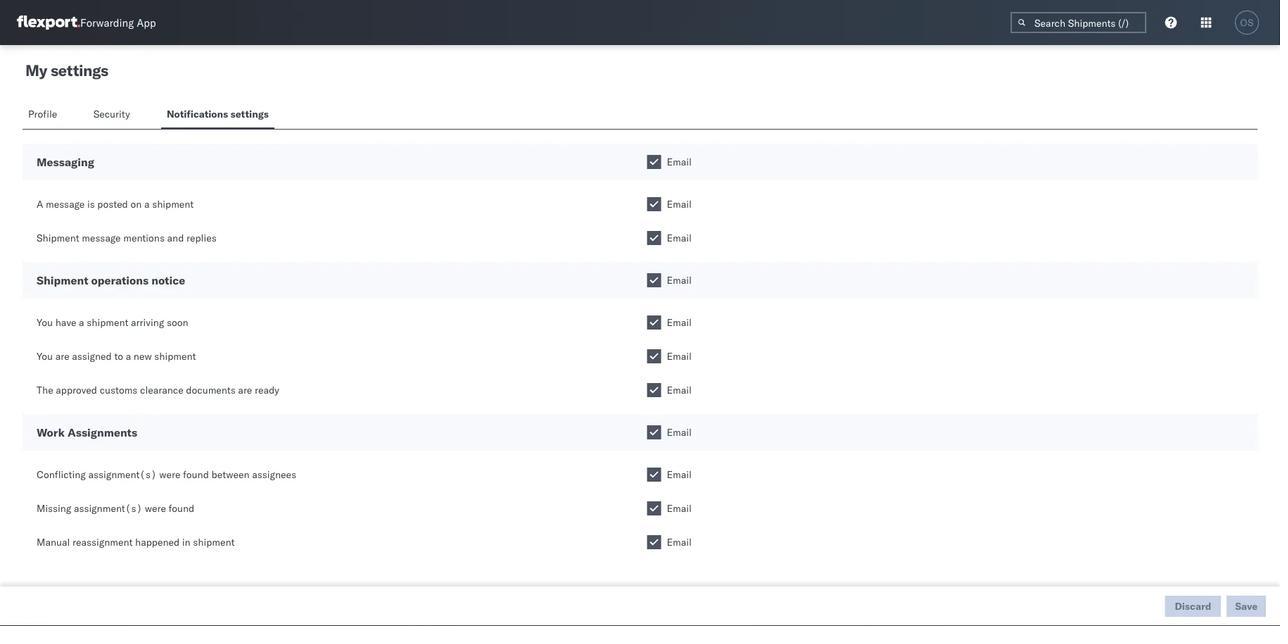 Task type: vqa. For each thing, say whether or not it's contained in the screenshot.
Email corresponding to You have a shipment arriving soon
yes



Task type: locate. For each thing, give the bounding box(es) containing it.
message down 'is'
[[82, 232, 121, 244]]

0 vertical spatial you
[[37, 316, 53, 329]]

1 horizontal spatial are
[[238, 384, 252, 396]]

a
[[37, 198, 43, 210]]

shipment down the a
[[37, 232, 79, 244]]

2 you from the top
[[37, 350, 53, 362]]

1 vertical spatial shipment
[[37, 273, 88, 287]]

5 email from the top
[[667, 316, 692, 329]]

email for you have a shipment arriving soon
[[667, 316, 692, 329]]

assignment(s) up missing assignment(s) were found
[[88, 468, 157, 481]]

3 email from the top
[[667, 232, 692, 244]]

shipment up and
[[152, 198, 194, 210]]

10 email from the top
[[667, 502, 692, 514]]

0 horizontal spatial a
[[79, 316, 84, 329]]

notifications
[[167, 108, 228, 120]]

email for manual reassignment happened in shipment
[[667, 536, 692, 548]]

Search Shipments (/) text field
[[1011, 12, 1147, 33]]

manual
[[37, 536, 70, 548]]

1 shipment from the top
[[37, 232, 79, 244]]

were for missing
[[145, 502, 166, 514]]

happened
[[135, 536, 180, 548]]

shipment up have
[[37, 273, 88, 287]]

you left have
[[37, 316, 53, 329]]

are left ready
[[238, 384, 252, 396]]

shipment right in
[[193, 536, 235, 548]]

0 vertical spatial are
[[55, 350, 69, 362]]

conflicting
[[37, 468, 86, 481]]

1 vertical spatial were
[[145, 502, 166, 514]]

assignees
[[252, 468, 297, 481]]

0 vertical spatial message
[[46, 198, 85, 210]]

email
[[667, 156, 692, 168], [667, 198, 692, 210], [667, 232, 692, 244], [667, 274, 692, 286], [667, 316, 692, 329], [667, 350, 692, 362], [667, 384, 692, 396], [667, 426, 692, 438], [667, 468, 692, 481], [667, 502, 692, 514], [667, 536, 692, 548]]

1 vertical spatial you
[[37, 350, 53, 362]]

email for the approved customs clearance documents are ready
[[667, 384, 692, 396]]

assignments
[[68, 425, 137, 439]]

shipment
[[37, 232, 79, 244], [37, 273, 88, 287]]

replies
[[187, 232, 217, 244]]

are
[[55, 350, 69, 362], [238, 384, 252, 396]]

shipment
[[152, 198, 194, 210], [87, 316, 128, 329], [154, 350, 196, 362], [193, 536, 235, 548]]

0 vertical spatial a
[[144, 198, 150, 210]]

arriving
[[131, 316, 164, 329]]

a right have
[[79, 316, 84, 329]]

1 vertical spatial found
[[169, 502, 195, 514]]

settings right my
[[51, 61, 108, 80]]

mentions
[[123, 232, 165, 244]]

soon
[[167, 316, 188, 329]]

a right to
[[126, 350, 131, 362]]

my settings
[[25, 61, 108, 80]]

0 vertical spatial found
[[183, 468, 209, 481]]

1 horizontal spatial a
[[126, 350, 131, 362]]

found for conflicting assignment(s) were found between assignees
[[183, 468, 209, 481]]

the
[[37, 384, 53, 396]]

email for messaging
[[667, 156, 692, 168]]

message right the a
[[46, 198, 85, 210]]

customs
[[100, 384, 138, 396]]

None checkbox
[[648, 231, 662, 245], [648, 315, 662, 330], [648, 349, 662, 363], [648, 501, 662, 515], [648, 535, 662, 549], [648, 231, 662, 245], [648, 315, 662, 330], [648, 349, 662, 363], [648, 501, 662, 515], [648, 535, 662, 549]]

settings for my settings
[[51, 61, 108, 80]]

None checkbox
[[648, 155, 662, 169], [648, 197, 662, 211], [648, 273, 662, 287], [648, 383, 662, 397], [648, 425, 662, 439], [648, 468, 662, 482], [648, 155, 662, 169], [648, 197, 662, 211], [648, 273, 662, 287], [648, 383, 662, 397], [648, 425, 662, 439], [648, 468, 662, 482]]

you up the
[[37, 350, 53, 362]]

found left between at the left
[[183, 468, 209, 481]]

notifications settings
[[167, 108, 269, 120]]

1 horizontal spatial settings
[[231, 108, 269, 120]]

1 vertical spatial assignment(s)
[[74, 502, 142, 514]]

2 email from the top
[[667, 198, 692, 210]]

assignment(s) for missing
[[74, 502, 142, 514]]

2 shipment from the top
[[37, 273, 88, 287]]

assignment(s)
[[88, 468, 157, 481], [74, 502, 142, 514]]

my
[[25, 61, 47, 80]]

found up in
[[169, 502, 195, 514]]

0 vertical spatial shipment
[[37, 232, 79, 244]]

operations
[[91, 273, 149, 287]]

os
[[1241, 17, 1255, 28]]

you
[[37, 316, 53, 329], [37, 350, 53, 362]]

7 email from the top
[[667, 384, 692, 396]]

settings for notifications settings
[[231, 108, 269, 120]]

missing assignment(s) were found
[[37, 502, 195, 514]]

message
[[46, 198, 85, 210], [82, 232, 121, 244]]

1 vertical spatial message
[[82, 232, 121, 244]]

0 vertical spatial settings
[[51, 61, 108, 80]]

forwarding app
[[80, 16, 156, 29]]

settings right "notifications"
[[231, 108, 269, 120]]

shipment for shipment message mentions and replies
[[37, 232, 79, 244]]

were left between at the left
[[159, 468, 181, 481]]

a
[[144, 198, 150, 210], [79, 316, 84, 329], [126, 350, 131, 362]]

8 email from the top
[[667, 426, 692, 438]]

0 horizontal spatial settings
[[51, 61, 108, 80]]

9 email from the top
[[667, 468, 692, 481]]

work
[[37, 425, 65, 439]]

assignment(s) up reassignment
[[74, 502, 142, 514]]

6 email from the top
[[667, 350, 692, 362]]

settings
[[51, 61, 108, 80], [231, 108, 269, 120]]

found
[[183, 468, 209, 481], [169, 502, 195, 514]]

shipment right new
[[154, 350, 196, 362]]

1 vertical spatial settings
[[231, 108, 269, 120]]

1 email from the top
[[667, 156, 692, 168]]

0 vertical spatial assignment(s)
[[88, 468, 157, 481]]

1 vertical spatial a
[[79, 316, 84, 329]]

shipment operations notice
[[37, 273, 185, 287]]

message for shipment
[[82, 232, 121, 244]]

the approved customs clearance documents are ready
[[37, 384, 280, 396]]

settings inside notifications settings button
[[231, 108, 269, 120]]

a message is posted on a shipment
[[37, 198, 194, 210]]

assignment(s) for conflicting
[[88, 468, 157, 481]]

shipment message mentions and replies
[[37, 232, 217, 244]]

are left assigned
[[55, 350, 69, 362]]

assigned
[[72, 350, 112, 362]]

reassignment
[[73, 536, 133, 548]]

on
[[131, 198, 142, 210]]

posted
[[97, 198, 128, 210]]

were
[[159, 468, 181, 481], [145, 502, 166, 514]]

email for shipment message mentions and replies
[[667, 232, 692, 244]]

security
[[93, 108, 130, 120]]

4 email from the top
[[667, 274, 692, 286]]

0 vertical spatial were
[[159, 468, 181, 481]]

is
[[87, 198, 95, 210]]

email for you are assigned to a new shipment
[[667, 350, 692, 362]]

1 you from the top
[[37, 316, 53, 329]]

a right on
[[144, 198, 150, 210]]

were up happened
[[145, 502, 166, 514]]

1 vertical spatial are
[[238, 384, 252, 396]]

11 email from the top
[[667, 536, 692, 548]]



Task type: describe. For each thing, give the bounding box(es) containing it.
ready
[[255, 384, 280, 396]]

you for you are assigned to a new shipment
[[37, 350, 53, 362]]

missing
[[37, 502, 71, 514]]

email for a message is posted on a shipment
[[667, 198, 692, 210]]

you are assigned to a new shipment
[[37, 350, 196, 362]]

email for missing assignment(s) were found
[[667, 502, 692, 514]]

forwarding
[[80, 16, 134, 29]]

profile button
[[23, 101, 65, 129]]

email for shipment operations notice
[[667, 274, 692, 286]]

documents
[[186, 384, 236, 396]]

notice
[[152, 273, 185, 287]]

security button
[[88, 101, 139, 129]]

you have a shipment arriving soon
[[37, 316, 188, 329]]

0 horizontal spatial are
[[55, 350, 69, 362]]

email for work assignments
[[667, 426, 692, 438]]

conflicting assignment(s) were found between assignees
[[37, 468, 297, 481]]

manual reassignment happened in shipment
[[37, 536, 235, 548]]

work assignments
[[37, 425, 137, 439]]

found for missing assignment(s) were found
[[169, 502, 195, 514]]

to
[[114, 350, 123, 362]]

email for conflicting assignment(s) were found between assignees
[[667, 468, 692, 481]]

notifications settings button
[[161, 101, 275, 129]]

approved
[[56, 384, 97, 396]]

between
[[212, 468, 250, 481]]

were for conflicting
[[159, 468, 181, 481]]

2 horizontal spatial a
[[144, 198, 150, 210]]

message for a
[[46, 198, 85, 210]]

you for you have a shipment arriving soon
[[37, 316, 53, 329]]

forwarding app link
[[17, 15, 156, 30]]

new
[[134, 350, 152, 362]]

clearance
[[140, 384, 184, 396]]

messaging
[[37, 155, 94, 169]]

profile
[[28, 108, 57, 120]]

shipment for shipment operations notice
[[37, 273, 88, 287]]

and
[[167, 232, 184, 244]]

shipment up you are assigned to a new shipment
[[87, 316, 128, 329]]

app
[[137, 16, 156, 29]]

have
[[55, 316, 76, 329]]

os button
[[1232, 6, 1264, 39]]

in
[[182, 536, 191, 548]]

2 vertical spatial a
[[126, 350, 131, 362]]

flexport. image
[[17, 15, 80, 30]]



